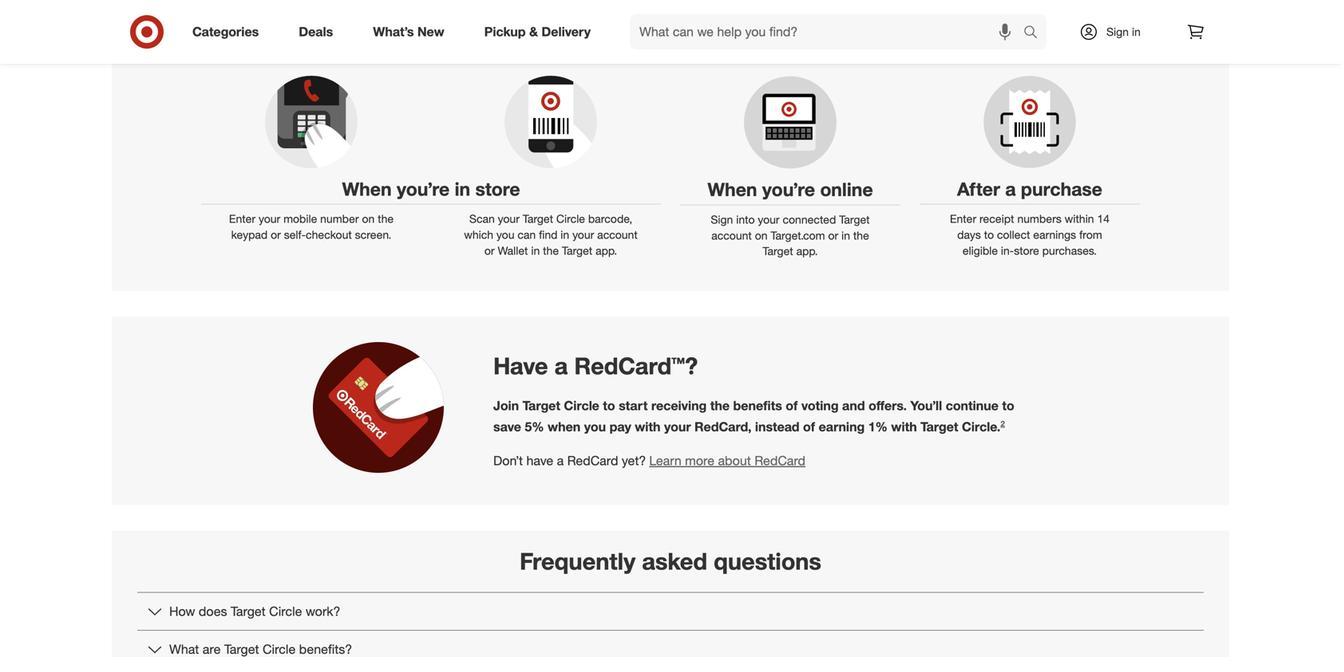 Task type: locate. For each thing, give the bounding box(es) containing it.
1 vertical spatial 1%
[[869, 419, 888, 435]]

you'll
[[539, 33, 568, 49], [911, 398, 942, 414]]

0 horizontal spatial store
[[476, 178, 520, 200]]

to
[[623, 33, 635, 49], [984, 228, 994, 242], [603, 398, 615, 414], [1002, 398, 1015, 414]]

circle inside dropdown button
[[269, 604, 302, 620]]

the down online
[[853, 229, 869, 243]]

2 horizontal spatial or
[[828, 229, 839, 243]]

your down barcode,
[[573, 228, 594, 242]]

target up when
[[523, 398, 561, 414]]

enter inside enter your mobile number on the keypad or self-checkout screen.
[[229, 212, 256, 226]]

can
[[518, 228, 536, 242]]

enter your mobile number on the keypad or self-checkout screen.
[[229, 212, 394, 242]]

What can we help you find? suggestions appear below search field
[[630, 14, 1028, 50]]

save
[[493, 419, 521, 435]]

0 horizontal spatial app.
[[596, 244, 617, 258]]

circle up find
[[556, 212, 585, 226]]

or left "self-"
[[271, 228, 281, 242]]

numbers
[[1018, 212, 1062, 226]]

you're for in
[[397, 178, 450, 200]]

new
[[418, 24, 444, 40]]

0 horizontal spatial sign
[[711, 213, 733, 227]]

collect
[[997, 228, 1030, 242]]

not
[[391, 33, 412, 49]]

have
[[527, 454, 553, 469]]

target right does
[[231, 604, 266, 620]]

on
[[362, 212, 375, 226], [755, 229, 768, 243]]

with
[[635, 419, 661, 435], [891, 419, 917, 435]]

1 vertical spatial sign
[[711, 213, 733, 227]]

the
[[378, 212, 394, 226], [853, 229, 869, 243], [543, 244, 559, 258], [710, 398, 730, 414]]

when for when you're in store
[[342, 178, 392, 200]]

account down barcode,
[[597, 228, 638, 242]]

0 vertical spatial you'll
[[539, 33, 568, 49]]

circle up when
[[564, 398, 600, 414]]

you're
[[397, 178, 450, 200], [763, 178, 815, 201]]

purchase
[[1021, 178, 1103, 200]]

self-
[[284, 228, 306, 242]]

of down voting
[[803, 419, 815, 435]]

the up redcard,
[[710, 398, 730, 414]]

you'll right offers.
[[911, 398, 942, 414]]

2 enter from the left
[[950, 212, 977, 226]]

when for when you're online
[[708, 178, 757, 201]]

0 horizontal spatial you're
[[397, 178, 450, 200]]

circle for work?
[[269, 604, 302, 620]]

1 redcard from the left
[[567, 454, 618, 469]]

or down the which
[[485, 244, 495, 258]]

categories link
[[179, 14, 279, 50]]

of left voting
[[786, 398, 798, 414]]

0 vertical spatial a
[[1006, 178, 1016, 200]]

enter up keypad
[[229, 212, 256, 226]]

sign inside "link"
[[1107, 25, 1129, 39]]

your
[[449, 33, 474, 49], [259, 212, 280, 226], [498, 212, 520, 226], [758, 213, 780, 227], [573, 228, 594, 242], [664, 419, 691, 435]]

your right into
[[758, 213, 780, 227]]

when up number
[[342, 178, 392, 200]]

circle inside scan your target circle barcode, which you can find in your account or wallet in the target app.
[[556, 212, 585, 226]]

1 with from the left
[[635, 419, 661, 435]]

5%
[[868, 33, 887, 49], [525, 419, 544, 435]]

sign for sign in
[[1107, 25, 1129, 39]]

mobile
[[284, 212, 317, 226]]

1%
[[601, 33, 620, 49], [869, 419, 888, 435]]

1 horizontal spatial on
[[755, 229, 768, 243]]

2 vertical spatial a
[[557, 454, 564, 469]]

1 horizontal spatial you
[[584, 419, 606, 435]]

using
[[415, 33, 446, 49]]

on up screen.
[[362, 212, 375, 226]]

1 vertical spatial a
[[555, 352, 568, 381]]

does
[[199, 604, 227, 620]]

saving
[[827, 33, 864, 49]]

instead down benefits
[[755, 419, 800, 435]]

1 enter from the left
[[229, 212, 256, 226]]

what's new
[[373, 24, 444, 40]]

the inside sign into your connected target account on target.com or in the target app.
[[853, 229, 869, 243]]

don't
[[493, 454, 523, 469]]

a for have
[[555, 352, 568, 381]]

1 vertical spatial circle
[[564, 398, 600, 414]]

1 horizontal spatial you'll
[[911, 398, 942, 414]]

0 horizontal spatial redcard
[[567, 454, 618, 469]]

you left pay
[[584, 419, 606, 435]]

when
[[342, 178, 392, 200], [708, 178, 757, 201]]

right
[[890, 33, 916, 49]]

1% down offers.
[[869, 419, 888, 435]]

0 vertical spatial circle
[[556, 212, 585, 226]]

0 horizontal spatial on
[[362, 212, 375, 226]]

app. down target.com
[[797, 245, 818, 259]]

app. down barcode,
[[596, 244, 617, 258]]

categories
[[192, 24, 259, 40]]

1 vertical spatial 5%
[[525, 419, 544, 435]]

1 horizontal spatial app.
[[797, 245, 818, 259]]

the inside enter your mobile number on the keypad or self-checkout screen.
[[378, 212, 394, 226]]

0 vertical spatial instead
[[767, 33, 809, 49]]

2 vertical spatial of
[[803, 419, 815, 435]]

earn
[[572, 33, 597, 49]]

pickup
[[484, 24, 526, 40]]

when up into
[[708, 178, 757, 201]]

5% left right
[[868, 33, 887, 49]]

you'll right &
[[539, 33, 568, 49]]

0 horizontal spatial with
[[635, 419, 661, 435]]

about
[[718, 454, 751, 469]]

days
[[958, 228, 981, 242]]

have
[[493, 352, 548, 381]]

in
[[1132, 25, 1141, 39], [455, 178, 470, 200], [561, 228, 569, 242], [842, 229, 850, 243], [531, 244, 540, 258]]

wallet
[[498, 244, 528, 258]]

0 horizontal spatial account
[[597, 228, 638, 242]]

how does target circle work?
[[169, 604, 341, 620]]

1 vertical spatial you'll
[[911, 398, 942, 414]]

app.
[[596, 244, 617, 258], [797, 245, 818, 259]]

store down collect on the right top of page
[[1014, 244, 1040, 258]]

circle
[[556, 212, 585, 226], [564, 398, 600, 414], [269, 604, 302, 620]]

1 horizontal spatial sign
[[1107, 25, 1129, 39]]

with down offers.
[[891, 419, 917, 435]]

target.com
[[771, 229, 825, 243]]

more
[[685, 454, 715, 469]]

account
[[597, 228, 638, 242], [712, 229, 752, 243]]

0 vertical spatial on
[[362, 212, 375, 226]]

screen.
[[355, 228, 392, 242]]

0 vertical spatial store
[[476, 178, 520, 200]]

to up 2 link
[[1002, 398, 1015, 414]]

you
[[497, 228, 515, 242], [584, 419, 606, 435]]

target right at
[[700, 33, 735, 49]]

your up keypad
[[259, 212, 280, 226]]

how does target circle work? button
[[137, 594, 1204, 631]]

with down "start"
[[635, 419, 661, 435]]

redcard right about
[[755, 454, 806, 469]]

or inside sign into your connected target account on target.com or in the target app.
[[828, 229, 839, 243]]

1 horizontal spatial with
[[891, 419, 917, 435]]

1 horizontal spatial you're
[[763, 178, 815, 201]]

1 horizontal spatial or
[[485, 244, 495, 258]]

app. inside scan your target circle barcode, which you can find in your account or wallet in the target app.
[[596, 244, 617, 258]]

enter for enter receipt numbers within 14 days to collect earnings from eligible in-store purchases.
[[950, 212, 977, 226]]

at
[[686, 33, 697, 49]]

receiving
[[651, 398, 707, 414]]

of
[[813, 33, 824, 49], [786, 398, 798, 414], [803, 419, 815, 435]]

or down connected
[[828, 229, 839, 243]]

the down find
[[543, 244, 559, 258]]

sign inside sign into your connected target account on target.com or in the target app.
[[711, 213, 733, 227]]

target down target.com
[[763, 245, 793, 259]]

search
[[1016, 26, 1055, 41]]

1 vertical spatial you
[[584, 419, 606, 435]]

0 horizontal spatial 1%
[[601, 33, 620, 49]]

receipt
[[980, 212, 1015, 226]]

you're for online
[[763, 178, 815, 201]]

1 horizontal spatial 5%
[[868, 33, 887, 49]]

0 horizontal spatial you
[[497, 228, 515, 242]]

0 horizontal spatial when
[[342, 178, 392, 200]]

search button
[[1016, 14, 1055, 53]]

the up screen.
[[378, 212, 394, 226]]

store up scan
[[476, 178, 520, 200]]

1 horizontal spatial account
[[712, 229, 752, 243]]

1 horizontal spatial enter
[[950, 212, 977, 226]]

instead right later
[[767, 33, 809, 49]]

of left saving
[[813, 33, 824, 49]]

2
[[1001, 419, 1005, 429]]

store inside enter receipt numbers within 14 days to collect earnings from eligible in-store purchases.
[[1014, 244, 1040, 258]]

you inside join target circle to start receiving the benefits of voting and offers. you'll continue to save 5% when you pay with your redcard, instead of earning 1% with target circle.
[[584, 419, 606, 435]]

circle left work?
[[269, 604, 302, 620]]

enter
[[229, 212, 256, 226], [950, 212, 977, 226]]

store
[[476, 178, 520, 200], [1014, 244, 1040, 258]]

0 vertical spatial sign
[[1107, 25, 1129, 39]]

what's
[[373, 24, 414, 40]]

1 vertical spatial on
[[755, 229, 768, 243]]

to down receipt
[[984, 228, 994, 242]]

1 vertical spatial instead
[[755, 419, 800, 435]]

circle inside join target circle to start receiving the benefits of voting and offers. you'll continue to save 5% when you pay with your redcard, instead of earning 1% with target circle.
[[564, 398, 600, 414]]

in inside sign into your connected target account on target.com or in the target app.
[[842, 229, 850, 243]]

enter up days
[[950, 212, 977, 226]]

account down into
[[712, 229, 752, 243]]

your down receiving
[[664, 419, 691, 435]]

barcode,
[[588, 212, 633, 226]]

enter receipt numbers within 14 days to collect earnings from eligible in-store purchases.
[[950, 212, 1110, 258]]

0 vertical spatial you
[[497, 228, 515, 242]]

to up pay
[[603, 398, 615, 414]]

questions
[[714, 548, 822, 576]]

which
[[464, 228, 494, 242]]

1 horizontal spatial 1%
[[869, 419, 888, 435]]

asked
[[642, 548, 708, 576]]

2 vertical spatial circle
[[269, 604, 302, 620]]

the inside join target circle to start receiving the benefits of voting and offers. you'll continue to save 5% when you pay with your redcard, instead of earning 1% with target circle.
[[710, 398, 730, 414]]

circle for barcode,
[[556, 212, 585, 226]]

you up wallet
[[497, 228, 515, 242]]

target inside dropdown button
[[231, 604, 266, 620]]

sign into your connected target account on target.com or in the target app.
[[711, 213, 870, 259]]

redcard left the yet?
[[567, 454, 618, 469]]

1 horizontal spatial when
[[708, 178, 757, 201]]

instead
[[767, 33, 809, 49], [755, 419, 800, 435]]

when you're in store
[[342, 178, 520, 200]]

2 with from the left
[[891, 419, 917, 435]]

target down barcode,
[[562, 244, 593, 258]]

1 horizontal spatial redcard
[[755, 454, 806, 469]]

0 horizontal spatial or
[[271, 228, 281, 242]]

offers.
[[869, 398, 907, 414]]

1% right earn
[[601, 33, 620, 49]]

your inside enter your mobile number on the keypad or self-checkout screen.
[[259, 212, 280, 226]]

1 vertical spatial store
[[1014, 244, 1040, 258]]

benefits
[[733, 398, 782, 414]]

earning
[[819, 419, 865, 435]]

0 horizontal spatial enter
[[229, 212, 256, 226]]

you'll inside join target circle to start receiving the benefits of voting and offers. you'll continue to save 5% when you pay with your redcard, instead of earning 1% with target circle.
[[911, 398, 942, 414]]

or
[[271, 228, 281, 242], [828, 229, 839, 243], [485, 244, 495, 258]]

enter inside enter receipt numbers within 14 days to collect earnings from eligible in-store purchases.
[[950, 212, 977, 226]]

1 horizontal spatial store
[[1014, 244, 1040, 258]]

eligible
[[963, 244, 998, 258]]

on left target.com
[[755, 229, 768, 243]]

sign
[[1107, 25, 1129, 39], [711, 213, 733, 227]]

redcard
[[567, 454, 618, 469], [755, 454, 806, 469]]

5% right save
[[525, 419, 544, 435]]

1 vertical spatial of
[[786, 398, 798, 414]]

0 horizontal spatial 5%
[[525, 419, 544, 435]]



Task type: describe. For each thing, give the bounding box(es) containing it.
0 vertical spatial 5%
[[868, 33, 887, 49]]

frequently
[[520, 548, 636, 576]]

target down online
[[839, 213, 870, 227]]

deals
[[299, 24, 333, 40]]

join
[[493, 398, 519, 414]]

after
[[957, 178, 1000, 200]]

sign in
[[1107, 25, 1141, 39]]

redcard,
[[695, 419, 752, 435]]

target down continue in the right of the page
[[921, 419, 959, 435]]

from
[[1080, 228, 1103, 242]]

later
[[739, 33, 764, 49]]

account inside scan your target circle barcode, which you can find in your account or wallet in the target app.
[[597, 228, 638, 242]]

5% inside join target circle to start receiving the benefits of voting and offers. you'll continue to save 5% when you pay with your redcard, instead of earning 1% with target circle.
[[525, 419, 544, 435]]

pickup & delivery link
[[471, 14, 611, 50]]

your up can at the top left
[[498, 212, 520, 226]]

what's new link
[[360, 14, 464, 50]]

a for after
[[1006, 178, 1016, 200]]

after a purchase
[[957, 178, 1103, 200]]

when you're online
[[708, 178, 873, 201]]

circle.
[[962, 419, 1001, 435]]

delivery
[[542, 24, 591, 40]]

voting
[[802, 398, 839, 414]]

away.
[[920, 33, 950, 49]]

you inside scan your target circle barcode, which you can find in your account or wallet in the target app.
[[497, 228, 515, 242]]

how
[[169, 604, 195, 620]]

redcard?
[[478, 33, 536, 49]]

find
[[539, 228, 558, 242]]

have a redcard™?
[[493, 352, 698, 381]]

checkout
[[306, 228, 352, 242]]

within
[[1065, 212, 1094, 226]]

yet?
[[622, 454, 646, 469]]

your inside sign into your connected target account on target.com or in the target app.
[[758, 213, 780, 227]]

join target circle to start receiving the benefits of voting and offers. you'll continue to save 5% when you pay with your redcard, instead of earning 1% with target circle.
[[493, 398, 1015, 435]]

0 horizontal spatial you'll
[[539, 33, 568, 49]]

learn more about redcard link
[[649, 452, 806, 471]]

start
[[619, 398, 648, 414]]

in-
[[1001, 244, 1014, 258]]

1% inside join target circle to start receiving the benefits of voting and offers. you'll continue to save 5% when you pay with your redcard, instead of earning 1% with target circle.
[[869, 419, 888, 435]]

purchases.
[[1043, 244, 1097, 258]]

to left 'redeem'
[[623, 33, 635, 49]]

redcard™?
[[574, 352, 698, 381]]

sign for sign into your connected target account on target.com or in the target app.
[[711, 213, 733, 227]]

0 vertical spatial 1%
[[601, 33, 620, 49]]

in inside "link"
[[1132, 25, 1141, 39]]

pickup & delivery
[[484, 24, 591, 40]]

scan your target circle barcode, which you can find in your account or wallet in the target app.
[[464, 212, 638, 258]]

number
[[320, 212, 359, 226]]

connected
[[783, 213, 836, 227]]

on inside enter your mobile number on the keypad or self-checkout screen.
[[362, 212, 375, 226]]

into
[[736, 213, 755, 227]]

your inside join target circle to start receiving the benefits of voting and offers. you'll continue to save 5% when you pay with your redcard, instead of earning 1% with target circle.
[[664, 419, 691, 435]]

learn
[[649, 454, 682, 469]]

keypad
[[231, 228, 268, 242]]

work?
[[306, 604, 341, 620]]

on inside sign into your connected target account on target.com or in the target app.
[[755, 229, 768, 243]]

frequently asked questions
[[520, 548, 822, 576]]

deals link
[[285, 14, 353, 50]]

2 link
[[1001, 419, 1005, 429]]

earnings
[[1034, 228, 1077, 242]]

enter for enter your mobile number on the keypad or self-checkout screen.
[[229, 212, 256, 226]]

or inside enter your mobile number on the keypad or self-checkout screen.
[[271, 228, 281, 242]]

sign in link
[[1066, 14, 1166, 50]]

online
[[820, 178, 873, 201]]

&
[[529, 24, 538, 40]]

instead inside join target circle to start receiving the benefits of voting and offers. you'll continue to save 5% when you pay with your redcard, instead of earning 1% with target circle.
[[755, 419, 800, 435]]

target up find
[[523, 212, 553, 226]]

2 redcard from the left
[[755, 454, 806, 469]]

continue
[[946, 398, 999, 414]]

not using your redcard? you'll earn 1% to redeem at target later instead of saving 5% right away.
[[391, 33, 950, 49]]

or inside scan your target circle barcode, which you can find in your account or wallet in the target app.
[[485, 244, 495, 258]]

0 vertical spatial of
[[813, 33, 824, 49]]

account inside sign into your connected target account on target.com or in the target app.
[[712, 229, 752, 243]]

scan
[[469, 212, 495, 226]]

your right using at the left top
[[449, 33, 474, 49]]

don't have a redcard yet? learn more about redcard
[[493, 454, 806, 469]]

to inside enter receipt numbers within 14 days to collect earnings from eligible in-store purchases.
[[984, 228, 994, 242]]

the inside scan your target circle barcode, which you can find in your account or wallet in the target app.
[[543, 244, 559, 258]]

redeem
[[638, 33, 682, 49]]

14
[[1098, 212, 1110, 226]]

and
[[842, 398, 865, 414]]

app. inside sign into your connected target account on target.com or in the target app.
[[797, 245, 818, 259]]

when
[[548, 419, 581, 435]]



Task type: vqa. For each thing, say whether or not it's contained in the screenshot.
or inside the the Sign into your connected Target account on Target.com or in the Target app.
yes



